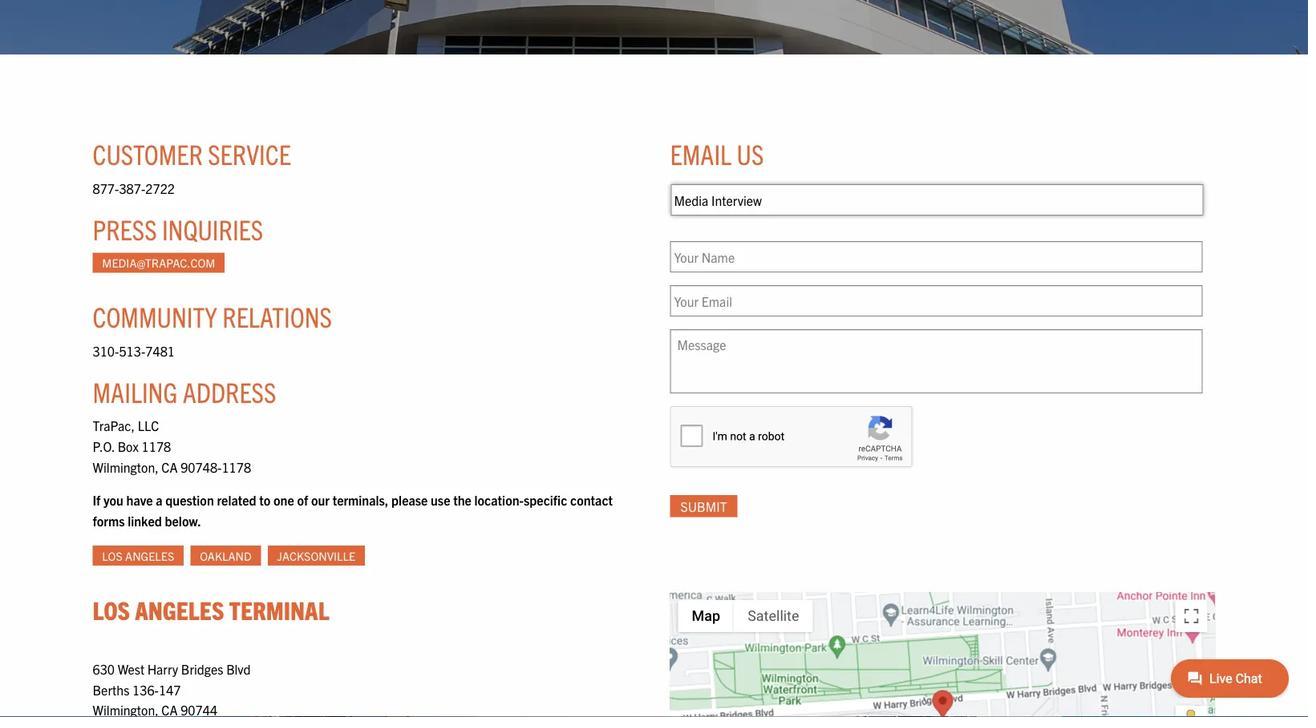 Task type: describe. For each thing, give the bounding box(es) containing it.
location-
[[474, 492, 524, 508]]

forms
[[93, 513, 125, 529]]

press inquiries
[[93, 212, 263, 246]]

use
[[431, 492, 450, 508]]

387-
[[119, 180, 145, 196]]

Your Name text field
[[670, 241, 1203, 273]]

los angeles link
[[93, 546, 184, 566]]

satellite button
[[734, 601, 813, 633]]

513-
[[119, 343, 145, 359]]

los for los angeles
[[102, 548, 123, 563]]

los angeles terminal
[[93, 594, 329, 626]]

service
[[208, 137, 291, 171]]

wilmington,
[[93, 459, 159, 475]]

630
[[93, 662, 115, 678]]

los for los angeles terminal
[[93, 594, 130, 626]]

877-387-2722
[[93, 180, 175, 196]]

contact
[[570, 492, 613, 508]]

7481
[[145, 343, 175, 359]]

to
[[259, 492, 271, 508]]

email us
[[670, 137, 764, 171]]

relations
[[222, 299, 332, 334]]

136-
[[132, 682, 159, 698]]

Your Email text field
[[670, 285, 1203, 317]]

if
[[93, 492, 100, 508]]

have
[[126, 492, 153, 508]]

llc
[[138, 418, 159, 434]]

mailing address
[[93, 375, 276, 409]]

satellite
[[748, 608, 799, 625]]

2722
[[145, 180, 175, 196]]

ca
[[162, 459, 178, 475]]

customer
[[93, 137, 203, 171]]

harry
[[147, 662, 178, 678]]

specific
[[524, 492, 567, 508]]

90748-
[[181, 459, 222, 475]]

147
[[159, 682, 181, 698]]

los angeles
[[102, 548, 174, 563]]

one
[[274, 492, 294, 508]]

p.o.
[[93, 439, 115, 455]]

related
[[217, 492, 256, 508]]

box
[[118, 439, 139, 455]]



Task type: locate. For each thing, give the bounding box(es) containing it.
0 vertical spatial 1178
[[142, 439, 171, 455]]

main content
[[77, 103, 1308, 718]]

1 vertical spatial los
[[93, 594, 130, 626]]

0 horizontal spatial 1178
[[142, 439, 171, 455]]

our
[[311, 492, 330, 508]]

oakland
[[200, 548, 252, 563]]

customer service
[[93, 137, 291, 171]]

angeles inside los angeles link
[[125, 548, 174, 563]]

310-513-7481
[[93, 343, 175, 359]]

angeles up harry
[[135, 594, 224, 626]]

main content containing customer service
[[77, 103, 1308, 718]]

inquiries
[[162, 212, 263, 246]]

trapac, llc p.o. box 1178 wilmington, ca 90748-1178
[[93, 418, 251, 475]]

press
[[93, 212, 157, 246]]

bridges
[[181, 662, 223, 678]]

310-
[[93, 343, 119, 359]]

los down forms
[[102, 548, 123, 563]]

mailing
[[93, 375, 177, 409]]

terminal
[[229, 594, 329, 626]]

877-
[[93, 180, 119, 196]]

menu bar containing map
[[678, 601, 813, 633]]

1178 down llc
[[142, 439, 171, 455]]

jacksonville
[[277, 548, 355, 563]]

1178
[[142, 439, 171, 455], [222, 459, 251, 475]]

los down los angeles link
[[93, 594, 130, 626]]

west
[[118, 662, 144, 678]]

blvd
[[226, 662, 251, 678]]

email
[[670, 137, 732, 171]]

angeles for los angeles
[[125, 548, 174, 563]]

jacksonville link
[[268, 546, 365, 566]]

the
[[453, 492, 472, 508]]

linked
[[128, 513, 162, 529]]

angeles
[[125, 548, 174, 563], [135, 594, 224, 626]]

angeles down linked
[[125, 548, 174, 563]]

please
[[391, 492, 428, 508]]

1178 up related
[[222, 459, 251, 475]]

1 vertical spatial angeles
[[135, 594, 224, 626]]

media@trapac.com
[[102, 255, 215, 270]]

a
[[156, 492, 163, 508]]

menu bar inside main content
[[678, 601, 813, 633]]

you
[[103, 492, 123, 508]]

of
[[297, 492, 308, 508]]

trapac,
[[93, 418, 135, 434]]

1 horizontal spatial 1178
[[222, 459, 251, 475]]

media@trapac.com link
[[93, 253, 225, 273]]

0 vertical spatial angeles
[[125, 548, 174, 563]]

menu bar
[[678, 601, 813, 633]]

los
[[102, 548, 123, 563], [93, 594, 130, 626]]

terminals,
[[333, 492, 388, 508]]

community
[[93, 299, 217, 334]]

los inside los angeles link
[[102, 548, 123, 563]]

map region
[[564, 535, 1308, 718]]

map
[[692, 608, 720, 625]]

1 vertical spatial 1178
[[222, 459, 251, 475]]

us
[[737, 137, 764, 171]]

angeles for los angeles terminal
[[135, 594, 224, 626]]

none submit inside main content
[[670, 496, 738, 518]]

None submit
[[670, 496, 738, 518]]

map button
[[678, 601, 734, 633]]

berths
[[93, 682, 129, 698]]

below.
[[165, 513, 201, 529]]

if you have a question related to one of our terminals, please use the location-specific contact forms linked below.
[[93, 492, 613, 529]]

Message text field
[[670, 330, 1203, 394]]

0 vertical spatial los
[[102, 548, 123, 563]]

question
[[165, 492, 214, 508]]

oakland link
[[190, 546, 261, 566]]

630 west harry bridges blvd berths 136-147
[[93, 662, 251, 698]]

community relations
[[93, 299, 332, 334]]

address
[[183, 375, 276, 409]]



Task type: vqa. For each thing, say whether or not it's contained in the screenshot.
the rightmost AT
no



